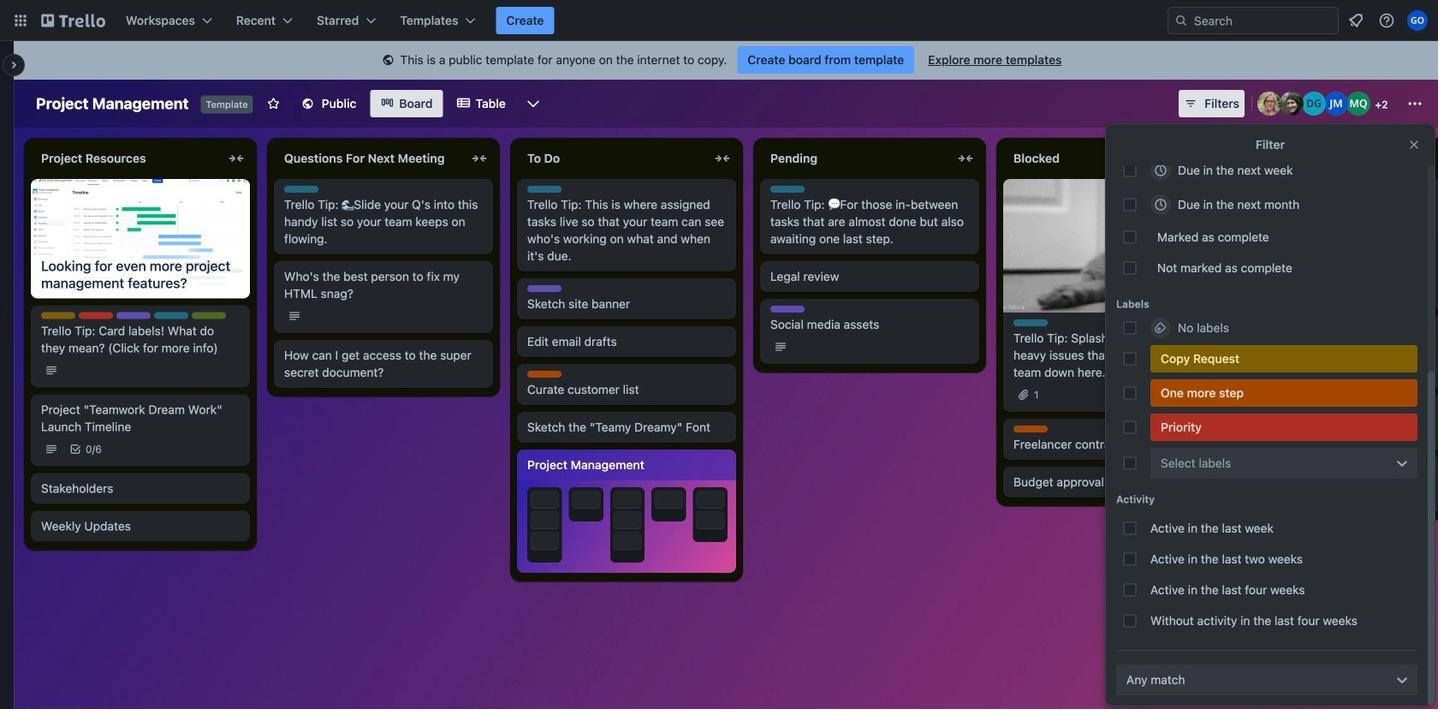 Task type: locate. For each thing, give the bounding box(es) containing it.
open information menu image
[[1379, 12, 1396, 29]]

None text field
[[760, 145, 952, 172], [1004, 145, 1196, 172], [760, 145, 952, 172], [1004, 145, 1196, 172]]

gary orlando (garyorlando) image
[[1408, 10, 1428, 31]]

show menu image
[[1407, 95, 1424, 112]]

customize views image
[[525, 95, 542, 112]]

4 collapse list image from the left
[[1199, 148, 1220, 169]]

collapse list image
[[226, 148, 247, 169], [713, 148, 733, 169], [956, 148, 976, 169], [1199, 148, 1220, 169]]

color: orange, title: "one more step" element
[[528, 371, 562, 378], [1151, 379, 1418, 407], [1014, 426, 1048, 432]]

0 horizontal spatial color: red, title: "priority" element
[[79, 312, 113, 319]]

color: red, title: "priority" element
[[79, 312, 113, 319], [1151, 414, 1418, 441]]

0 vertical spatial color: orange, title: "one more step" element
[[528, 371, 562, 378]]

1 horizontal spatial color: yellow, title: "copy request" element
[[1151, 345, 1418, 373]]

0 vertical spatial color: red, title: "priority" element
[[79, 312, 113, 319]]

1 horizontal spatial color: orange, title: "one more step" element
[[1014, 426, 1048, 432]]

1 vertical spatial color: orange, title: "one more step" element
[[1151, 379, 1418, 407]]

color: sky, title: "trello tip" element
[[284, 186, 319, 193], [528, 186, 562, 193], [771, 186, 805, 193], [1257, 241, 1291, 247], [154, 312, 188, 319], [1014, 319, 1048, 326]]

None text field
[[31, 145, 223, 172], [517, 145, 709, 172], [1247, 145, 1439, 172], [31, 145, 223, 172], [517, 145, 709, 172], [1247, 145, 1439, 172]]

color: yellow, title: "copy request" element
[[41, 312, 75, 319], [1151, 345, 1418, 373]]

color: purple, title: "design team" element
[[528, 285, 562, 292], [771, 306, 805, 313], [116, 312, 151, 319]]

2 horizontal spatial color: purple, title: "design team" element
[[771, 306, 805, 313]]

0 vertical spatial color: yellow, title: "copy request" element
[[41, 312, 75, 319]]

caity (caity) image
[[1280, 92, 1304, 116]]

sm image
[[380, 52, 397, 69]]

1 vertical spatial color: red, title: "priority" element
[[1151, 414, 1418, 441]]



Task type: describe. For each thing, give the bounding box(es) containing it.
jordan mirchev (jordan_mirchev) image
[[1325, 92, 1349, 116]]

1 horizontal spatial color: red, title: "priority" element
[[1151, 414, 1418, 441]]

0 horizontal spatial color: yellow, title: "copy request" element
[[41, 312, 75, 319]]

Board name text field
[[27, 90, 197, 117]]

color: lime, title: "halp" element
[[192, 312, 226, 319]]

0 horizontal spatial color: orange, title: "one more step" element
[[528, 371, 562, 378]]

2 collapse list image from the left
[[713, 148, 733, 169]]

back to home image
[[41, 7, 105, 34]]

2 horizontal spatial color: orange, title: "one more step" element
[[1151, 379, 1418, 407]]

3 collapse list image from the left
[[956, 148, 976, 169]]

search image
[[1175, 14, 1189, 27]]

2 vertical spatial color: orange, title: "one more step" element
[[1014, 426, 1048, 432]]

devan goldstein (devangoldstein2) image
[[1303, 92, 1327, 116]]

primary element
[[0, 0, 1439, 41]]

Search field
[[1189, 9, 1339, 33]]

0 horizontal spatial color: purple, title: "design team" element
[[116, 312, 151, 319]]

collapse list image
[[469, 148, 490, 169]]

andrea crawford (andreacrawford8) image
[[1258, 92, 1282, 116]]

1 horizontal spatial color: purple, title: "design team" element
[[528, 285, 562, 292]]

1 vertical spatial color: yellow, title: "copy request" element
[[1151, 345, 1418, 373]]

star or unstar board image
[[267, 97, 281, 110]]

1 collapse list image from the left
[[226, 148, 247, 169]]

melody qiao (melodyqiao) image
[[1347, 92, 1371, 116]]

close popover image
[[1408, 138, 1422, 152]]

0 notifications image
[[1346, 10, 1367, 31]]



Task type: vqa. For each thing, say whether or not it's contained in the screenshot.
Starred Icon to the top
no



